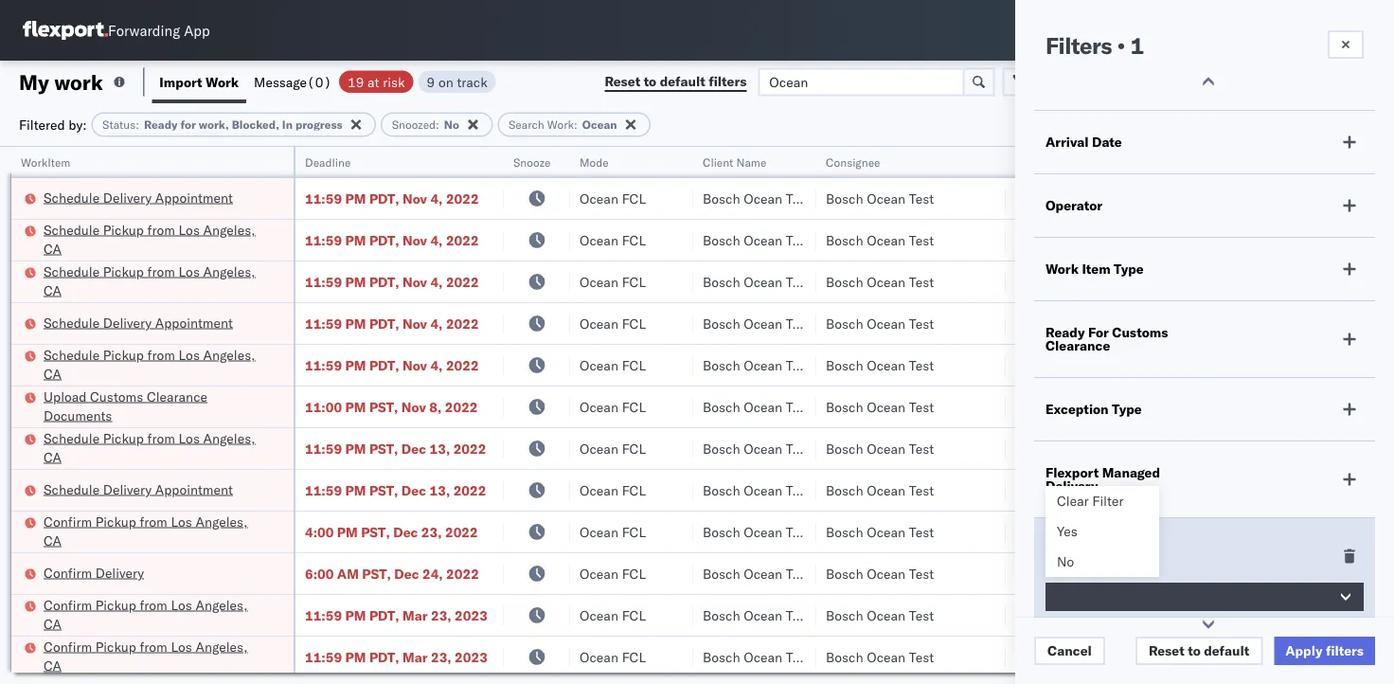Task type: vqa. For each thing, say whether or not it's contained in the screenshot.
Flex ID
yes



Task type: locate. For each thing, give the bounding box(es) containing it.
1 horizontal spatial no
[[1058, 553, 1075, 570]]

import inside button
[[160, 73, 202, 90]]

schedule delivery appointment button down workitem button
[[44, 188, 233, 209]]

1 hlxu6269489, from the top
[[1268, 190, 1365, 206]]

: right search at the top
[[574, 118, 578, 132]]

2 lhuu7894563, from the top
[[1167, 481, 1265, 498]]

uetu5238478 for schedule delivery appointment
[[1269, 481, 1361, 498]]

3 schedule delivery appointment from the top
[[44, 481, 233, 498]]

0 horizontal spatial ready
[[144, 118, 178, 132]]

2 vertical spatial schedule delivery appointment
[[44, 481, 233, 498]]

2 11:59 from the top
[[305, 232, 342, 248]]

dec up "6:00 am pst, dec 24, 2022"
[[393, 524, 418, 540]]

11 flex- from the top
[[1046, 607, 1087, 624]]

0 vertical spatial work
[[206, 73, 239, 90]]

resize handle column header for deadline
[[481, 147, 504, 684]]

13, down "8,"
[[430, 440, 450, 457]]

reset to default button
[[1136, 637, 1263, 665]]

my work
[[19, 69, 103, 95]]

8 ocean fcl from the top
[[580, 482, 646, 498]]

appointment up upload customs clearance documents link
[[155, 314, 233, 331]]

work up status : ready for work, blocked, in progress
[[206, 73, 239, 90]]

test123456 for third confirm pickup from los angeles, ca button from the top confirm pickup from los angeles, ca 'link'
[[1291, 649, 1371, 665]]

flex-1846748 button
[[1016, 185, 1148, 212], [1016, 185, 1148, 212], [1016, 227, 1148, 253], [1016, 227, 1148, 253], [1016, 269, 1148, 295], [1016, 269, 1148, 295], [1016, 310, 1148, 337], [1016, 310, 1148, 337], [1016, 352, 1148, 379], [1016, 352, 1148, 379], [1016, 394, 1148, 420], [1016, 394, 1148, 420], [1016, 602, 1148, 629], [1016, 602, 1148, 629], [1016, 644, 1148, 670], [1016, 644, 1148, 670]]

1 vertical spatial work
[[548, 118, 574, 132]]

for
[[1089, 324, 1110, 341]]

6 ocean fcl from the top
[[580, 398, 646, 415]]

1 lhuu7894563, uetu5238478 from the top
[[1167, 440, 1361, 456]]

8,
[[430, 398, 442, 415]]

9 fcl from the top
[[622, 524, 646, 540]]

4:00
[[305, 524, 334, 540]]

name
[[737, 155, 767, 169]]

0 vertical spatial clearance
[[1046, 337, 1111, 354]]

schedule delivery appointment button down upload customs clearance documents button
[[44, 480, 233, 501]]

1889466 down managed
[[1087, 482, 1145, 498]]

confirm pickup from los angeles, ca link for 2nd confirm pickup from los angeles, ca button from the top of the page
[[44, 596, 269, 633]]

0 horizontal spatial work
[[206, 73, 239, 90]]

lhuu7894563, uetu5238478
[[1167, 440, 1361, 456], [1167, 481, 1361, 498], [1167, 523, 1361, 540], [1167, 565, 1361, 581]]

default inside reset to default filters button
[[660, 73, 706, 90]]

4 ocean fcl from the top
[[580, 315, 646, 332]]

13, up 4:00 pm pst, dec 23, 2022
[[430, 482, 450, 498]]

confirm pickup from los angeles, ca for third confirm pickup from los angeles, ca button from the top
[[44, 638, 248, 674]]

1 vertical spatial import
[[1103, 541, 1146, 558]]

forwarding
[[108, 21, 180, 39]]

0 vertical spatial customs
[[1113, 324, 1169, 341]]

customs down yes
[[1046, 554, 1102, 571]]

1 vertical spatial mar
[[403, 649, 428, 665]]

delivery for schedule delivery appointment button corresponding to 11:59 pm pst, dec 13, 2022
[[103, 481, 152, 498]]

schedule
[[44, 189, 100, 206], [44, 221, 100, 238], [44, 263, 100, 280], [44, 314, 100, 331], [44, 346, 100, 363], [44, 430, 100, 446], [44, 481, 100, 498]]

1 11:59 pm pst, dec 13, 2022 from the top
[[305, 440, 487, 457]]

ready inside ready for customs clearance
[[1046, 324, 1085, 341]]

13, for schedule pickup from los angeles, ca
[[430, 440, 450, 457]]

1 vertical spatial clearance
[[147, 388, 208, 405]]

delivery inside confirm delivery link
[[95, 564, 144, 581]]

:
[[136, 118, 139, 132], [436, 118, 440, 132], [574, 118, 578, 132]]

4 uetu5238478 from the top
[[1269, 565, 1361, 581]]

9
[[427, 73, 435, 90]]

1 horizontal spatial clearance
[[1046, 337, 1111, 354]]

2 horizontal spatial :
[[574, 118, 578, 132]]

: down on
[[436, 118, 440, 132]]

flex-1889466 down yes
[[1046, 565, 1145, 582]]

3 hlxu6269489, from the top
[[1268, 273, 1365, 290]]

1 vertical spatial 23,
[[431, 607, 452, 624]]

2 : from the left
[[436, 118, 440, 132]]

4:00 pm pst, dec 23, 2022
[[305, 524, 478, 540]]

dec up 4:00 pm pst, dec 23, 2022
[[402, 482, 427, 498]]

2 2023 from the top
[[455, 649, 488, 665]]

reset to default
[[1149, 642, 1250, 659]]

3 abcdefg784565 from the top
[[1291, 524, 1395, 540]]

schedule delivery appointment up upload customs clearance documents
[[44, 314, 233, 331]]

1 fcl from the top
[[622, 190, 646, 207]]

6 flex- from the top
[[1046, 398, 1087, 415]]

1 : from the left
[[136, 118, 139, 132]]

2 flexport from the top
[[1046, 541, 1099, 558]]

2 vertical spatial confirm pickup from los angeles, ca
[[44, 638, 248, 674]]

import down filter on the right of page
[[1103, 541, 1146, 558]]

0 vertical spatial to
[[644, 73, 657, 90]]

bosch ocean test
[[703, 190, 811, 207], [826, 190, 935, 207], [703, 232, 811, 248], [826, 232, 935, 248], [703, 273, 811, 290], [826, 273, 935, 290], [703, 315, 811, 332], [826, 315, 935, 332], [703, 357, 811, 373], [826, 357, 935, 373], [703, 398, 811, 415], [826, 398, 935, 415], [703, 440, 811, 457], [826, 440, 935, 457], [703, 482, 811, 498], [826, 482, 935, 498], [703, 524, 811, 540], [826, 524, 935, 540], [703, 565, 811, 582], [826, 565, 935, 582], [703, 607, 811, 624], [826, 607, 935, 624], [703, 649, 811, 665], [826, 649, 935, 665]]

schedule pickup from los angeles, ca
[[44, 221, 255, 257], [44, 263, 255, 299], [44, 346, 255, 382], [44, 430, 255, 465]]

7 hlxu6269489, from the top
[[1268, 606, 1365, 623]]

2 horizontal spatial work
[[1046, 261, 1079, 277]]

schedule delivery appointment button up upload customs clearance documents
[[44, 313, 233, 334]]

0 vertical spatial confirm pickup from los angeles, ca
[[44, 513, 248, 549]]

filters inside button
[[1327, 642, 1365, 659]]

0 horizontal spatial default
[[660, 73, 706, 90]]

customs inside ready for customs clearance
[[1113, 324, 1169, 341]]

filtered
[[19, 116, 65, 133]]

0 vertical spatial ready
[[144, 118, 178, 132]]

1846748 up item
[[1087, 232, 1145, 248]]

4 schedule pickup from los angeles, ca button from the top
[[44, 429, 269, 469]]

dec down 11:00 pm pst, nov 8, 2022
[[402, 440, 427, 457]]

0 vertical spatial 11:59 pm pdt, mar 23, 2023
[[305, 607, 488, 624]]

: for status
[[136, 118, 139, 132]]

0 vertical spatial 13,
[[430, 440, 450, 457]]

5 resize handle column header from the left
[[794, 147, 817, 684]]

schedule delivery appointment down workitem button
[[44, 189, 233, 206]]

ca
[[44, 240, 62, 257], [44, 282, 62, 299], [44, 365, 62, 382], [44, 449, 62, 465], [44, 532, 62, 549], [44, 615, 62, 632], [44, 657, 62, 674]]

to inside reset to default button
[[1188, 642, 1201, 659]]

appointment
[[155, 189, 233, 206], [155, 314, 233, 331], [155, 481, 233, 498]]

schedule pickup from los angeles, ca button
[[44, 220, 269, 260], [44, 262, 269, 302], [44, 345, 269, 385], [44, 429, 269, 469]]

0 vertical spatial confirm pickup from los angeles, ca button
[[44, 512, 269, 552]]

schedule delivery appointment link up upload customs clearance documents
[[44, 313, 233, 332]]

flexport. image
[[23, 21, 108, 40]]

customs right for
[[1113, 324, 1169, 341]]

pst, up "6:00 am pst, dec 24, 2022"
[[361, 524, 390, 540]]

2 vertical spatial confirm pickup from los angeles, ca link
[[44, 637, 269, 675]]

test
[[786, 190, 811, 207], [910, 190, 935, 207], [786, 232, 811, 248], [910, 232, 935, 248], [786, 273, 811, 290], [910, 273, 935, 290], [786, 315, 811, 332], [910, 315, 935, 332], [786, 357, 811, 373], [910, 357, 935, 373], [786, 398, 811, 415], [910, 398, 935, 415], [786, 440, 811, 457], [910, 440, 935, 457], [786, 482, 811, 498], [910, 482, 935, 498], [786, 524, 811, 540], [910, 524, 935, 540], [786, 565, 811, 582], [910, 565, 935, 582], [786, 607, 811, 624], [910, 607, 935, 624], [786, 649, 811, 665], [910, 649, 935, 665]]

filters right apply
[[1327, 642, 1365, 659]]

11:59 pm pst, dec 13, 2022 up 4:00 pm pst, dec 23, 2022
[[305, 482, 487, 498]]

1889466 up managed
[[1087, 440, 1145, 457]]

import up for
[[160, 73, 202, 90]]

0 horizontal spatial filters
[[709, 73, 747, 90]]

1 horizontal spatial filters
[[1327, 642, 1365, 659]]

appointment down workitem button
[[155, 189, 233, 206]]

flex-1846748
[[1046, 190, 1145, 207], [1046, 232, 1145, 248], [1046, 273, 1145, 290], [1046, 315, 1145, 332], [1046, 357, 1145, 373], [1046, 398, 1145, 415], [1046, 607, 1145, 624], [1046, 649, 1145, 665]]

1 horizontal spatial customs
[[1046, 554, 1102, 571]]

clear
[[1058, 493, 1089, 509]]

1 vertical spatial confirm pickup from los angeles, ca
[[44, 597, 248, 632]]

pst, down 11:00 pm pst, nov 8, 2022
[[369, 440, 398, 457]]

lhuu7894563, uetu5238478 for schedule pickup from los angeles, ca
[[1167, 440, 1361, 456]]

no
[[444, 118, 459, 132], [1058, 553, 1075, 570]]

no right "snoozed"
[[444, 118, 459, 132]]

2 horizontal spatial customs
[[1113, 324, 1169, 341]]

1 vertical spatial default
[[1205, 642, 1250, 659]]

snoozed : no
[[392, 118, 459, 132]]

1 horizontal spatial to
[[1188, 642, 1201, 659]]

filtered by:
[[19, 116, 87, 133]]

3 schedule delivery appointment link from the top
[[44, 480, 233, 499]]

2 confirm from the top
[[44, 564, 92, 581]]

11:59 pm pst, dec 13, 2022 down 11:00 pm pst, nov 8, 2022
[[305, 440, 487, 457]]

1 confirm pickup from los angeles, ca link from the top
[[44, 512, 269, 550]]

1846748 left reset to default
[[1087, 649, 1145, 665]]

reset inside button
[[605, 73, 641, 90]]

23,
[[422, 524, 442, 540], [431, 607, 452, 624], [431, 649, 452, 665]]

status : ready for work, blocked, in progress
[[102, 118, 343, 132]]

upload customs clearance documents link
[[44, 387, 269, 425]]

2 vertical spatial schedule delivery appointment button
[[44, 480, 233, 501]]

1846748 down date
[[1087, 190, 1145, 207]]

3 1846748 from the top
[[1087, 273, 1145, 290]]

pst, left "8,"
[[369, 398, 398, 415]]

1 confirm pickup from los angeles, ca from the top
[[44, 513, 248, 549]]

2 vertical spatial customs
[[1046, 554, 1102, 571]]

2 11:59 pm pdt, mar 23, 2023 from the top
[[305, 649, 488, 665]]

1889466 up flexport import customs
[[1087, 524, 1145, 540]]

schedule delivery appointment link
[[44, 188, 233, 207], [44, 313, 233, 332], [44, 480, 233, 499]]

appointment down upload customs clearance documents button
[[155, 481, 233, 498]]

2 schedule from the top
[[44, 221, 100, 238]]

2 13, from the top
[[430, 482, 450, 498]]

delivery for schedule delivery appointment button corresponding to 11:59 pm pdt, nov 4, 2022
[[103, 189, 152, 206]]

flex-1889466 up flexport managed delivery
[[1046, 440, 1145, 457]]

3 ceau7522281, hlxu6269489, hlxu from the top
[[1167, 273, 1395, 290]]

type right exception
[[1113, 401, 1143, 417]]

0 horizontal spatial clearance
[[147, 388, 208, 405]]

1 horizontal spatial work
[[548, 118, 574, 132]]

2 11:59 pm pst, dec 13, 2022 from the top
[[305, 482, 487, 498]]

flexport inside flexport import customs
[[1046, 541, 1099, 558]]

0 vertical spatial reset
[[605, 73, 641, 90]]

client
[[703, 155, 734, 169]]

0 vertical spatial 11:59 pm pst, dec 13, 2022
[[305, 440, 487, 457]]

lhuu7894563, for schedule delivery appointment
[[1167, 481, 1265, 498]]

0 vertical spatial schedule delivery appointment link
[[44, 188, 233, 207]]

7 ceau7522281, from the top
[[1167, 606, 1265, 623]]

7 hlxu from the top
[[1369, 606, 1395, 623]]

resize handle column header for flex id
[[1135, 147, 1158, 684]]

0 horizontal spatial no
[[444, 118, 459, 132]]

1 ocean fcl from the top
[[580, 190, 646, 207]]

0 vertical spatial import
[[160, 73, 202, 90]]

5 schedule from the top
[[44, 346, 100, 363]]

list box
[[1046, 486, 1160, 577]]

7 test123456 from the top
[[1291, 607, 1371, 624]]

to for reset to default
[[1188, 642, 1201, 659]]

type right item
[[1115, 261, 1144, 277]]

exception
[[1046, 401, 1109, 417]]

7 11:59 from the top
[[305, 482, 342, 498]]

2 ocean fcl from the top
[[580, 232, 646, 248]]

0 vertical spatial confirm pickup from los angeles, ca link
[[44, 512, 269, 550]]

test123456 for upload customs clearance documents link
[[1291, 398, 1371, 415]]

filters up client name button
[[709, 73, 747, 90]]

10 fcl from the top
[[622, 565, 646, 582]]

0 vertical spatial flexport
[[1046, 464, 1099, 481]]

1 resize handle column header from the left
[[271, 147, 294, 684]]

import
[[160, 73, 202, 90], [1103, 541, 1146, 558]]

flex-1889466 down managed
[[1046, 482, 1145, 498]]

resize handle column header for container numbers
[[1258, 147, 1281, 684]]

1 vertical spatial confirm pickup from los angeles, ca button
[[44, 596, 269, 635]]

2 abcdefg784565 from the top
[[1291, 482, 1395, 498]]

0 vertical spatial 23,
[[422, 524, 442, 540]]

abcdefg784565 for schedule pickup from los angeles, ca
[[1291, 440, 1395, 457]]

hlxu
[[1369, 190, 1395, 206], [1369, 231, 1395, 248], [1369, 273, 1395, 290], [1369, 315, 1395, 331], [1369, 356, 1395, 373], [1369, 398, 1395, 415], [1369, 606, 1395, 623], [1369, 648, 1395, 665]]

1846748 up managed
[[1087, 398, 1145, 415]]

7 fcl from the top
[[622, 440, 646, 457]]

actions
[[1338, 155, 1377, 169]]

0 horizontal spatial import
[[160, 73, 202, 90]]

schedule delivery appointment link down workitem button
[[44, 188, 233, 207]]

1846748 up for
[[1087, 273, 1145, 290]]

clearance inside upload customs clearance documents
[[147, 388, 208, 405]]

pst, for upload customs clearance documents
[[369, 398, 398, 415]]

mode button
[[570, 151, 675, 170]]

8 resize handle column header from the left
[[1258, 147, 1281, 684]]

default for reset to default
[[1205, 642, 1250, 659]]

dec for schedule delivery appointment
[[402, 482, 427, 498]]

schedule delivery appointment link down upload customs clearance documents button
[[44, 480, 233, 499]]

container numbers button
[[1158, 143, 1262, 177]]

1 horizontal spatial :
[[436, 118, 440, 132]]

19 at risk
[[348, 73, 405, 90]]

1 horizontal spatial default
[[1205, 642, 1250, 659]]

6 resize handle column header from the left
[[984, 147, 1006, 684]]

resize handle column header
[[271, 147, 294, 684], [481, 147, 504, 684], [548, 147, 570, 684], [671, 147, 694, 684], [794, 147, 817, 684], [984, 147, 1006, 684], [1135, 147, 1158, 684], [1258, 147, 1281, 684], [1361, 147, 1384, 684]]

: up workitem button
[[136, 118, 139, 132]]

delivery
[[103, 189, 152, 206], [103, 314, 152, 331], [1046, 478, 1099, 494], [103, 481, 152, 498], [95, 564, 144, 581]]

customs for ready for customs clearance
[[1113, 324, 1169, 341]]

1 vertical spatial schedule delivery appointment link
[[44, 313, 233, 332]]

4 schedule pickup from los angeles, ca link from the top
[[44, 429, 269, 467]]

1 vertical spatial schedule delivery appointment button
[[44, 313, 233, 334]]

7 flex- from the top
[[1046, 440, 1087, 457]]

deadline button
[[296, 151, 485, 170]]

schedule delivery appointment button for 11:59 pm pst, dec 13, 2022
[[44, 480, 233, 501]]

3 4, from the top
[[431, 273, 443, 290]]

2 1889466 from the top
[[1087, 482, 1145, 498]]

1 horizontal spatial reset
[[1149, 642, 1185, 659]]

container numbers
[[1167, 147, 1218, 177]]

0 vertical spatial default
[[660, 73, 706, 90]]

0 vertical spatial schedule delivery appointment
[[44, 189, 233, 206]]

work inside button
[[206, 73, 239, 90]]

work right search at the top
[[548, 118, 574, 132]]

7 schedule from the top
[[44, 481, 100, 498]]

13,
[[430, 440, 450, 457], [430, 482, 450, 498]]

type
[[1115, 261, 1144, 277], [1113, 401, 1143, 417]]

fcl
[[622, 190, 646, 207], [622, 232, 646, 248], [622, 273, 646, 290], [622, 315, 646, 332], [622, 357, 646, 373], [622, 398, 646, 415], [622, 440, 646, 457], [622, 482, 646, 498], [622, 524, 646, 540], [622, 565, 646, 582], [622, 607, 646, 624], [622, 649, 646, 665]]

11:59 pm pst, dec 13, 2022 for schedule pickup from los angeles, ca
[[305, 440, 487, 457]]

1 vertical spatial to
[[1188, 642, 1201, 659]]

filters
[[1046, 31, 1113, 60]]

0 vertical spatial schedule delivery appointment button
[[44, 188, 233, 209]]

consignee button
[[817, 151, 987, 170]]

bosch
[[703, 190, 741, 207], [826, 190, 864, 207], [703, 232, 741, 248], [826, 232, 864, 248], [703, 273, 741, 290], [826, 273, 864, 290], [703, 315, 741, 332], [826, 315, 864, 332], [703, 357, 741, 373], [826, 357, 864, 373], [703, 398, 741, 415], [826, 398, 864, 415], [703, 440, 741, 457], [826, 440, 864, 457], [703, 482, 741, 498], [826, 482, 864, 498], [703, 524, 741, 540], [826, 524, 864, 540], [703, 565, 741, 582], [826, 565, 864, 582], [703, 607, 741, 624], [826, 607, 864, 624], [703, 649, 741, 665], [826, 649, 864, 665]]

5 flex-1846748 from the top
[[1046, 357, 1145, 373]]

operator
[[1046, 197, 1103, 214]]

resize handle column header for client name
[[794, 147, 817, 684]]

5 1846748 from the top
[[1087, 357, 1145, 373]]

schedule delivery appointment for 11:59 pm pst, dec 13, 2022
[[44, 481, 233, 498]]

8 flex- from the top
[[1046, 482, 1087, 498]]

pst, for schedule pickup from los angeles, ca
[[369, 440, 398, 457]]

1 vertical spatial flexport
[[1046, 541, 1099, 558]]

ready
[[144, 118, 178, 132], [1046, 324, 1085, 341]]

11:00
[[305, 398, 342, 415]]

4 ceau7522281, from the top
[[1167, 315, 1265, 331]]

1846748 up 'cancel'
[[1087, 607, 1145, 624]]

abcdefg784565 for confirm pickup from los angeles, ca
[[1291, 524, 1395, 540]]

1 4, from the top
[[431, 190, 443, 207]]

1 horizontal spatial import
[[1103, 541, 1146, 558]]

reset to default filters
[[605, 73, 747, 90]]

0 vertical spatial mar
[[403, 607, 428, 624]]

dec left 24,
[[394, 565, 419, 582]]

hlxu6269489,
[[1268, 190, 1365, 206], [1268, 231, 1365, 248], [1268, 273, 1365, 290], [1268, 315, 1365, 331], [1268, 356, 1365, 373], [1268, 398, 1365, 415], [1268, 606, 1365, 623], [1268, 648, 1365, 665]]

1 vertical spatial schedule delivery appointment
[[44, 314, 233, 331]]

2 ceau7522281, hlxu6269489, hlxu from the top
[[1167, 231, 1395, 248]]

default inside reset to default button
[[1205, 642, 1250, 659]]

11:59 pm pdt, mar 23, 2023 for third confirm pickup from los angeles, ca button from the top
[[305, 649, 488, 665]]

1 vertical spatial 11:59 pm pdt, mar 23, 2023
[[305, 649, 488, 665]]

reset
[[605, 73, 641, 90], [1149, 642, 1185, 659]]

clearance
[[1046, 337, 1111, 354], [147, 388, 208, 405]]

deadline
[[305, 155, 351, 169]]

ocean
[[583, 118, 618, 132], [580, 190, 619, 207], [744, 190, 783, 207], [867, 190, 906, 207], [580, 232, 619, 248], [744, 232, 783, 248], [867, 232, 906, 248], [580, 273, 619, 290], [744, 273, 783, 290], [867, 273, 906, 290], [580, 315, 619, 332], [744, 315, 783, 332], [867, 315, 906, 332], [580, 357, 619, 373], [744, 357, 783, 373], [867, 357, 906, 373], [580, 398, 619, 415], [744, 398, 783, 415], [867, 398, 906, 415], [580, 440, 619, 457], [744, 440, 783, 457], [867, 440, 906, 457], [580, 482, 619, 498], [744, 482, 783, 498], [867, 482, 906, 498], [580, 524, 619, 540], [744, 524, 783, 540], [867, 524, 906, 540], [580, 565, 619, 582], [744, 565, 783, 582], [867, 565, 906, 582], [580, 607, 619, 624], [744, 607, 783, 624], [867, 607, 906, 624], [580, 649, 619, 665], [744, 649, 783, 665], [867, 649, 906, 665]]

3 schedule pickup from los angeles, ca from the top
[[44, 346, 255, 382]]

filter
[[1093, 493, 1124, 509]]

snoozed
[[392, 118, 436, 132]]

flexport for delivery
[[1046, 464, 1099, 481]]

2 schedule delivery appointment button from the top
[[44, 313, 233, 334]]

to inside reset to default filters button
[[644, 73, 657, 90]]

1 vertical spatial type
[[1113, 401, 1143, 417]]

3 : from the left
[[574, 118, 578, 132]]

lhuu7894563, uetu5238478 for confirm pickup from los angeles, ca
[[1167, 523, 1361, 540]]

nov
[[403, 190, 427, 207], [403, 232, 427, 248], [403, 273, 427, 290], [403, 315, 427, 332], [403, 357, 427, 373], [402, 398, 426, 415]]

lhuu7894563, for schedule pickup from los angeles, ca
[[1167, 440, 1265, 456]]

2 confirm pickup from los angeles, ca from the top
[[44, 597, 248, 632]]

1 vertical spatial 13,
[[430, 482, 450, 498]]

3 lhuu7894563, from the top
[[1167, 523, 1265, 540]]

default up the client
[[660, 73, 706, 90]]

1889466 down filter on the right of page
[[1087, 565, 1145, 582]]

0 horizontal spatial :
[[136, 118, 139, 132]]

2 uetu5238478 from the top
[[1269, 481, 1361, 498]]

0 horizontal spatial customs
[[90, 388, 143, 405]]

pst, up 4:00 pm pst, dec 23, 2022
[[369, 482, 398, 498]]

1 vertical spatial appointment
[[155, 314, 233, 331]]

filters
[[709, 73, 747, 90], [1327, 642, 1365, 659]]

uetu5238478 for schedule pickup from los angeles, ca
[[1269, 440, 1361, 456]]

0 horizontal spatial to
[[644, 73, 657, 90]]

default left apply
[[1205, 642, 1250, 659]]

work for import
[[206, 73, 239, 90]]

os button
[[1329, 9, 1372, 52]]

1 vertical spatial reset
[[1149, 642, 1185, 659]]

customs inside flexport import customs
[[1046, 554, 1102, 571]]

1 vertical spatial ready
[[1046, 324, 1085, 341]]

4 1846748 from the top
[[1087, 315, 1145, 332]]

2 vertical spatial schedule delivery appointment link
[[44, 480, 233, 499]]

lhuu7894563,
[[1167, 440, 1265, 456], [1167, 481, 1265, 498], [1167, 523, 1265, 540], [1167, 565, 1265, 581]]

0 vertical spatial appointment
[[155, 189, 233, 206]]

1 vertical spatial no
[[1058, 553, 1075, 570]]

2 vertical spatial appointment
[[155, 481, 233, 498]]

ceau7522281,
[[1167, 190, 1265, 206], [1167, 231, 1265, 248], [1167, 273, 1265, 290], [1167, 315, 1265, 331], [1167, 356, 1265, 373], [1167, 398, 1265, 415], [1167, 606, 1265, 623], [1167, 648, 1265, 665]]

forwarding app link
[[23, 21, 210, 40]]

5 fcl from the top
[[622, 357, 646, 373]]

6 ca from the top
[[44, 615, 62, 632]]

1 vertical spatial filters
[[1327, 642, 1365, 659]]

3 ceau7522281, from the top
[[1167, 273, 1265, 290]]

no down yes
[[1058, 553, 1075, 570]]

schedule delivery appointment
[[44, 189, 233, 206], [44, 314, 233, 331], [44, 481, 233, 498]]

5 ca from the top
[[44, 532, 62, 549]]

flexport inside flexport managed delivery
[[1046, 464, 1099, 481]]

arrival
[[1046, 134, 1089, 150]]

1846748 down item
[[1087, 315, 1145, 332]]

confirm pickup from los angeles, ca button
[[44, 512, 269, 552], [44, 596, 269, 635], [44, 637, 269, 677]]

1 schedule delivery appointment from the top
[[44, 189, 233, 206]]

pickup
[[103, 221, 144, 238], [103, 263, 144, 280], [103, 346, 144, 363], [103, 430, 144, 446], [95, 513, 136, 530], [95, 597, 136, 613], [95, 638, 136, 655]]

1 lhuu7894563, from the top
[[1167, 440, 1265, 456]]

6 hlxu6269489, from the top
[[1268, 398, 1365, 415]]

2 vertical spatial 23,
[[431, 649, 452, 665]]

resize handle column header for consignee
[[984, 147, 1006, 684]]

flexport up clear
[[1046, 464, 1099, 481]]

flex-1889466 up flexport import customs
[[1046, 524, 1145, 540]]

0 vertical spatial 2023
[[455, 607, 488, 624]]

workitem button
[[11, 151, 275, 170]]

1 vertical spatial 11:59 pm pst, dec 13, 2022
[[305, 482, 487, 498]]

work left item
[[1046, 261, 1079, 277]]

1 ceau7522281, from the top
[[1167, 190, 1265, 206]]

at
[[368, 73, 380, 90]]

1 vertical spatial customs
[[90, 388, 143, 405]]

0 vertical spatial filters
[[709, 73, 747, 90]]

confirm inside button
[[44, 564, 92, 581]]

3 fcl from the top
[[622, 273, 646, 290]]

reset inside button
[[1149, 642, 1185, 659]]

1 horizontal spatial ready
[[1046, 324, 1085, 341]]

abcdefg784565 for schedule delivery appointment
[[1291, 482, 1395, 498]]

4 1889466 from the top
[[1087, 565, 1145, 582]]

9 resize handle column header from the left
[[1361, 147, 1384, 684]]

1 vertical spatial 2023
[[455, 649, 488, 665]]

2 flex- from the top
[[1046, 232, 1087, 248]]

0 horizontal spatial reset
[[605, 73, 641, 90]]

my
[[19, 69, 49, 95]]

8 ceau7522281, hlxu6269489, hlxu from the top
[[1167, 648, 1395, 665]]

2 vertical spatial confirm pickup from los angeles, ca button
[[44, 637, 269, 677]]

flexport down yes
[[1046, 541, 1099, 558]]

1
[[1131, 31, 1145, 60]]

2023
[[455, 607, 488, 624], [455, 649, 488, 665]]

default for reset to default filters
[[660, 73, 706, 90]]

mar for 2nd confirm pickup from los angeles, ca button from the top of the page
[[403, 607, 428, 624]]

arrival date
[[1046, 134, 1123, 150]]

3 confirm pickup from los angeles, ca from the top
[[44, 638, 248, 674]]

customs up documents
[[90, 388, 143, 405]]

schedule delivery appointment button for 11:59 pm pdt, nov 4, 2022
[[44, 188, 233, 209]]

1 vertical spatial confirm pickup from los angeles, ca link
[[44, 596, 269, 633]]

schedule delivery appointment down upload customs clearance documents button
[[44, 481, 233, 498]]

3 1889466 from the top
[[1087, 524, 1145, 540]]

confirm
[[44, 513, 92, 530], [44, 564, 92, 581], [44, 597, 92, 613], [44, 638, 92, 655]]

1846748 down ready for customs clearance
[[1087, 357, 1145, 373]]



Task type: describe. For each thing, give the bounding box(es) containing it.
3 ca from the top
[[44, 365, 62, 382]]

1 ceau7522281, hlxu6269489, hlxu from the top
[[1167, 190, 1395, 206]]

pst, for confirm pickup from los angeles, ca
[[361, 524, 390, 540]]

9 11:59 from the top
[[305, 649, 342, 665]]

: for snoozed
[[436, 118, 440, 132]]

5 4, from the top
[[431, 357, 443, 373]]

3 11:59 from the top
[[305, 273, 342, 290]]

1 confirm from the top
[[44, 513, 92, 530]]

12 ocean fcl from the top
[[580, 649, 646, 665]]

reset for reset to default filters
[[605, 73, 641, 90]]

4 hlxu from the top
[[1369, 315, 1395, 331]]

numbe
[[1360, 155, 1395, 169]]

4 4, from the top
[[431, 315, 443, 332]]

client name button
[[694, 151, 798, 170]]

mode
[[580, 155, 609, 169]]

confirm pickup from los angeles, ca link for first confirm pickup from los angeles, ca button
[[44, 512, 269, 550]]

work for search
[[548, 118, 574, 132]]

schedule delivery appointment link for 11:59 pm pdt, nov 4, 2022
[[44, 188, 233, 207]]

confirm pickup from los angeles, ca for 2nd confirm pickup from los angeles, ca button from the top of the page
[[44, 597, 248, 632]]

8 ceau7522281, from the top
[[1167, 648, 1265, 665]]

ready for customs clearance
[[1046, 324, 1169, 354]]

1 flex- from the top
[[1046, 190, 1087, 207]]

5 ocean fcl from the top
[[580, 357, 646, 373]]

4 flex-1846748 from the top
[[1046, 315, 1145, 332]]

schedule delivery appointment for 11:59 pm pdt, nov 4, 2022
[[44, 189, 233, 206]]

cancel button
[[1035, 637, 1106, 665]]

delivery for second schedule delivery appointment button
[[103, 314, 152, 331]]

snooze
[[514, 155, 551, 169]]

clearance inside ready for customs clearance
[[1046, 337, 1111, 354]]

test123456 for 3rd schedule pickup from los angeles, ca link
[[1291, 357, 1371, 373]]

19
[[348, 73, 364, 90]]

12 fcl from the top
[[622, 649, 646, 665]]

5 ceau7522281, hlxu6269489, hlxu from the top
[[1167, 356, 1395, 373]]

customs for flexport import customs
[[1046, 554, 1102, 571]]

13, for schedule delivery appointment
[[430, 482, 450, 498]]

4 flex-1889466 from the top
[[1046, 565, 1145, 582]]

11 ocean fcl from the top
[[580, 607, 646, 624]]

message (0)
[[254, 73, 332, 90]]

track
[[457, 73, 488, 90]]

6 ceau7522281, hlxu6269489, hlxu from the top
[[1167, 398, 1395, 415]]

delivery inside flexport managed delivery
[[1046, 478, 1099, 494]]

6 1846748 from the top
[[1087, 398, 1145, 415]]

in
[[282, 118, 293, 132]]

2023 for third confirm pickup from los angeles, ca button from the top
[[455, 649, 488, 665]]

work,
[[199, 118, 229, 132]]

consignee
[[826, 155, 881, 169]]

resize handle column header for mode
[[671, 147, 694, 684]]

dec for confirm pickup from los angeles, ca
[[393, 524, 418, 540]]

6 11:59 from the top
[[305, 440, 342, 457]]

4 ceau7522281, hlxu6269489, hlxu from the top
[[1167, 315, 1395, 331]]

flexport import customs
[[1046, 541, 1146, 571]]

7 ca from the top
[[44, 657, 62, 674]]

3 confirm from the top
[[44, 597, 92, 613]]

23, for confirm pickup from los angeles, ca 'link' corresponding to first confirm pickup from los angeles, ca button
[[422, 524, 442, 540]]

2023 for 2nd confirm pickup from los angeles, ca button from the top of the page
[[455, 607, 488, 624]]

item
[[1083, 261, 1111, 277]]

8 flex-1846748 from the top
[[1046, 649, 1145, 665]]

test123456 for 3rd schedule pickup from los angeles, ca link from the bottom
[[1291, 273, 1371, 290]]

mbl/mawb numbe
[[1291, 155, 1395, 169]]

reset to default filters button
[[594, 68, 758, 96]]

confirm delivery button
[[44, 563, 144, 584]]

flex id button
[[1006, 151, 1139, 170]]

3 flex-1846748 from the top
[[1046, 273, 1145, 290]]

4 abcdefg784565 from the top
[[1291, 565, 1395, 582]]

24,
[[423, 565, 443, 582]]

1 flex-1889466 from the top
[[1046, 440, 1145, 457]]

1 1846748 from the top
[[1087, 190, 1145, 207]]

5 hlxu from the top
[[1369, 356, 1395, 373]]

3 confirm pickup from los angeles, ca button from the top
[[44, 637, 269, 677]]

upload
[[44, 388, 87, 405]]

message
[[254, 73, 307, 90]]

status
[[102, 118, 136, 132]]

2 flex-1846748 from the top
[[1046, 232, 1145, 248]]

lhuu7894563, for confirm pickup from los angeles, ca
[[1167, 523, 1265, 540]]

2 hlxu from the top
[[1369, 231, 1395, 248]]

1 11:59 from the top
[[305, 190, 342, 207]]

import work
[[160, 73, 239, 90]]

apply
[[1286, 642, 1323, 659]]

filters • 1
[[1046, 31, 1145, 60]]

client name
[[703, 155, 767, 169]]

3 11:59 pm pdt, nov 4, 2022 from the top
[[305, 273, 479, 290]]

1 schedule from the top
[[44, 189, 100, 206]]

6 pdt, from the top
[[369, 607, 399, 624]]

upload customs clearance documents button
[[44, 387, 269, 427]]

search work : ocean
[[509, 118, 618, 132]]

container
[[1167, 147, 1218, 162]]

2 ca from the top
[[44, 282, 62, 299]]

9 flex- from the top
[[1046, 524, 1087, 540]]

forwarding app
[[108, 21, 210, 39]]

6:00
[[305, 565, 334, 582]]

23, for confirm pickup from los angeles, ca 'link' corresponding to 2nd confirm pickup from los angeles, ca button from the top of the page
[[431, 607, 452, 624]]

6 hlxu from the top
[[1369, 398, 1395, 415]]

1 test123456 from the top
[[1291, 190, 1371, 207]]

os
[[1341, 23, 1360, 37]]

resize handle column header for workitem
[[271, 147, 294, 684]]

6 schedule from the top
[[44, 430, 100, 446]]

2 flex-1889466 from the top
[[1046, 482, 1145, 498]]

5 flex- from the top
[[1046, 357, 1087, 373]]

Search Shipments (/) text field
[[1032, 16, 1215, 45]]

flexport for customs
[[1046, 541, 1099, 558]]

9 on track
[[427, 73, 488, 90]]

mar for third confirm pickup from los angeles, ca button from the top
[[403, 649, 428, 665]]

clear filter
[[1058, 493, 1124, 509]]

2 schedule pickup from los angeles, ca button from the top
[[44, 262, 269, 302]]

flex id
[[1016, 155, 1052, 169]]

numbers
[[1167, 163, 1214, 177]]

import work button
[[152, 61, 246, 103]]

appointment for 11:59 pm pst, dec 13, 2022
[[155, 481, 233, 498]]

Search Work text field
[[758, 68, 965, 96]]

10 flex- from the top
[[1046, 565, 1087, 582]]

progress
[[296, 118, 343, 132]]

cancel
[[1048, 642, 1092, 659]]

confirm delivery link
[[44, 563, 144, 582]]

4 lhuu7894563, uetu5238478 from the top
[[1167, 565, 1361, 581]]

to for reset to default filters
[[644, 73, 657, 90]]

appointment for 11:59 pm pdt, nov 4, 2022
[[155, 189, 233, 206]]

11:59 pm pst, dec 13, 2022 for schedule delivery appointment
[[305, 482, 487, 498]]

0 vertical spatial type
[[1115, 261, 1144, 277]]

work
[[54, 69, 103, 95]]

for
[[180, 118, 196, 132]]

3 hlxu from the top
[[1369, 273, 1395, 290]]

managed
[[1103, 464, 1161, 481]]

3 resize handle column header from the left
[[548, 147, 570, 684]]

3 pdt, from the top
[[369, 273, 399, 290]]

2 pdt, from the top
[[369, 232, 399, 248]]

risk
[[383, 73, 405, 90]]

workitem
[[21, 155, 70, 169]]

pst, for schedule delivery appointment
[[369, 482, 398, 498]]

on
[[439, 73, 454, 90]]

pst, right am at the bottom left
[[362, 565, 391, 582]]

customs inside upload customs clearance documents
[[90, 388, 143, 405]]

11:00 pm pst, nov 8, 2022
[[305, 398, 478, 415]]

upload customs clearance documents
[[44, 388, 208, 424]]

(0)
[[307, 73, 332, 90]]

blocked,
[[232, 118, 279, 132]]

2 11:59 pm pdt, nov 4, 2022 from the top
[[305, 232, 479, 248]]

test123456 for 1st schedule pickup from los angeles, ca link from the top
[[1291, 232, 1371, 248]]

delivery for confirm delivery button
[[95, 564, 144, 581]]

uetu5238478 for confirm pickup from los angeles, ca
[[1269, 523, 1361, 540]]

•
[[1118, 31, 1126, 60]]

import inside flexport import customs
[[1103, 541, 1146, 558]]

11:59 pm pdt, mar 23, 2023 for 2nd confirm pickup from los angeles, ca button from the top of the page
[[305, 607, 488, 624]]

4 fcl from the top
[[622, 315, 646, 332]]

reset for reset to default
[[1149, 642, 1185, 659]]

confirm pickup from los angeles, ca for first confirm pickup from los angeles, ca button
[[44, 513, 248, 549]]

2 schedule delivery appointment from the top
[[44, 314, 233, 331]]

flex
[[1016, 155, 1037, 169]]

1 ca from the top
[[44, 240, 62, 257]]

4 flex- from the top
[[1046, 315, 1087, 332]]

date
[[1093, 134, 1123, 150]]

confirm pickup from los angeles, ca link for third confirm pickup from los angeles, ca button from the top
[[44, 637, 269, 675]]

7 ceau7522281, hlxu6269489, hlxu from the top
[[1167, 606, 1395, 623]]

23, for third confirm pickup from los angeles, ca button from the top confirm pickup from los angeles, ca 'link'
[[431, 649, 452, 665]]

2 vertical spatial work
[[1046, 261, 1079, 277]]

6 fcl from the top
[[622, 398, 646, 415]]

2 schedule delivery appointment link from the top
[[44, 313, 233, 332]]

3 flex-1889466 from the top
[[1046, 524, 1145, 540]]

5 11:59 from the top
[[305, 357, 342, 373]]

confirm delivery
[[44, 564, 144, 581]]

12 flex- from the top
[[1046, 649, 1087, 665]]

by:
[[69, 116, 87, 133]]

4 lhuu7894563, from the top
[[1167, 565, 1265, 581]]

yes
[[1058, 523, 1078, 540]]

6:00 am pst, dec 24, 2022
[[305, 565, 479, 582]]

lhuu7894563, uetu5238478 for schedule delivery appointment
[[1167, 481, 1361, 498]]

2 ceau7522281, from the top
[[1167, 231, 1265, 248]]

4 schedule from the top
[[44, 314, 100, 331]]

5 ceau7522281, from the top
[[1167, 356, 1265, 373]]

7 ocean fcl from the top
[[580, 440, 646, 457]]

3 flex- from the top
[[1046, 273, 1087, 290]]

documents
[[44, 407, 112, 424]]

0 vertical spatial no
[[444, 118, 459, 132]]

work item type
[[1046, 261, 1144, 277]]

filters inside button
[[709, 73, 747, 90]]

2 fcl from the top
[[622, 232, 646, 248]]

flexport managed delivery
[[1046, 464, 1161, 494]]

app
[[184, 21, 210, 39]]

am
[[337, 565, 359, 582]]

mbl/mawb numbe button
[[1281, 151, 1395, 170]]

8 hlxu6269489, from the top
[[1268, 648, 1365, 665]]

4 schedule pickup from los angeles, ca from the top
[[44, 430, 255, 465]]

3 schedule pickup from los angeles, ca button from the top
[[44, 345, 269, 385]]

3 schedule from the top
[[44, 263, 100, 280]]

exception type
[[1046, 401, 1143, 417]]

apply filters
[[1286, 642, 1365, 659]]

id
[[1040, 155, 1052, 169]]

search
[[509, 118, 545, 132]]

1 schedule pickup from los angeles, ca button from the top
[[44, 220, 269, 260]]

7 flex-1846748 from the top
[[1046, 607, 1145, 624]]

list box containing clear filter
[[1046, 486, 1160, 577]]

dec for schedule pickup from los angeles, ca
[[402, 440, 427, 457]]

test123456 for confirm pickup from los angeles, ca 'link' corresponding to 2nd confirm pickup from los angeles, ca button from the top of the page
[[1291, 607, 1371, 624]]

schedule delivery appointment link for 11:59 pm pst, dec 13, 2022
[[44, 480, 233, 499]]

mbl/mawb
[[1291, 155, 1357, 169]]



